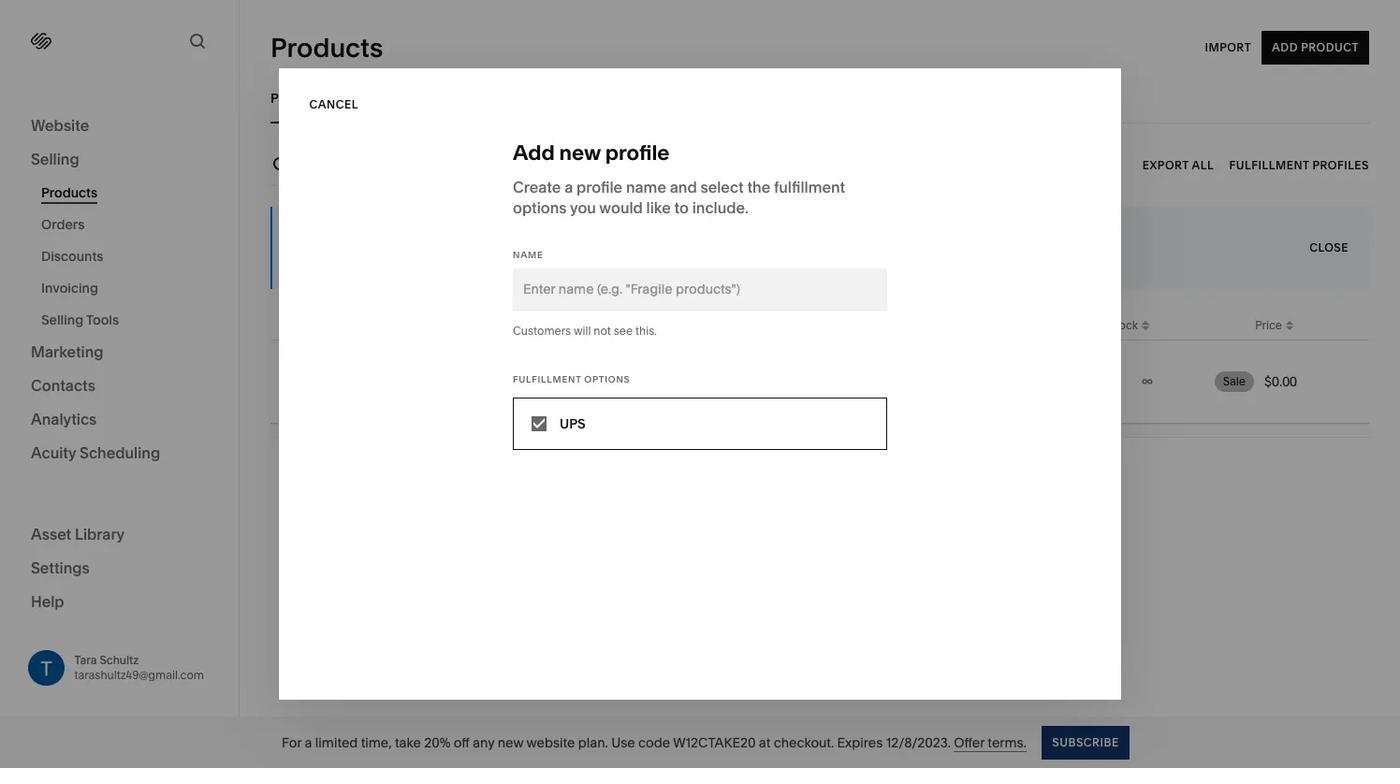 Task type: describe. For each thing, give the bounding box(es) containing it.
1 vertical spatial new
[[498, 735, 524, 751]]

directly
[[807, 250, 853, 267]]

select
[[701, 178, 744, 197]]

profile for a
[[577, 178, 623, 197]]

2 product from the left
[[899, 250, 948, 267]]

help link
[[31, 591, 64, 612]]

add product
[[1273, 40, 1360, 54]]

to
[[675, 199, 689, 217]]

not
[[594, 324, 611, 338]]

import
[[1206, 40, 1252, 54]]

invoicing link
[[41, 272, 218, 304]]

will
[[574, 324, 591, 338]]

take
[[395, 735, 421, 751]]

a for for
[[305, 735, 312, 751]]

name
[[626, 178, 667, 197]]

settings link
[[31, 558, 208, 580]]

add-
[[752, 250, 782, 267]]

for a limited time, take 20% off any new website plan. use code w12ctake20 at checkout. expires 12/8/2023. offer terms.
[[282, 735, 1027, 751]]

∞
[[1142, 374, 1154, 390]]

tara schultz tarashultz49@gmail.com
[[74, 653, 204, 682]]

see
[[614, 324, 633, 338]]

library
[[75, 525, 125, 544]]

options
[[585, 375, 630, 385]]

expires
[[838, 735, 883, 751]]

1 horizontal spatial the
[[875, 250, 896, 267]]

website
[[527, 735, 575, 751]]

discounts link
[[41, 241, 218, 272]]

$0.00
[[1265, 374, 1298, 390]]

20%
[[424, 735, 451, 751]]

use
[[612, 735, 636, 751]]

help
[[31, 592, 64, 611]]

analytics link
[[31, 409, 208, 432]]

off
[[454, 735, 470, 751]]

cancel
[[310, 97, 359, 111]]

time,
[[361, 735, 392, 751]]

selling tools
[[41, 312, 119, 329]]

offer
[[954, 735, 985, 751]]

products link
[[41, 177, 218, 209]]

increase
[[334, 250, 388, 267]]

tarashultz49@gmail.com
[[74, 668, 204, 682]]

services
[[337, 89, 390, 106]]

with
[[671, 250, 696, 267]]

fulfillment options
[[513, 375, 630, 385]]

increase average order values by upselling customers with product add-ons directly on the product page.
[[334, 250, 986, 267]]

acuity
[[31, 444, 76, 463]]

include.
[[693, 199, 749, 217]]

offer terms. link
[[954, 735, 1027, 752]]

profiles
[[1313, 158, 1370, 172]]

and
[[670, 178, 697, 197]]

stock
[[1109, 318, 1139, 332]]

invoicing
[[41, 280, 98, 297]]

acuity scheduling link
[[31, 443, 208, 465]]

website
[[31, 116, 89, 135]]

subscribe button
[[1042, 726, 1129, 760]]

orders
[[41, 216, 85, 233]]

marketing link
[[31, 342, 208, 364]]

0 vertical spatial products
[[271, 32, 383, 64]]

1 product from the left
[[700, 250, 749, 267]]

customers
[[513, 324, 571, 338]]

cancel button
[[310, 88, 359, 121]]

on
[[856, 250, 872, 267]]

terms.
[[988, 735, 1027, 751]]

ups
[[560, 416, 586, 433]]

add for add new profile
[[513, 140, 555, 166]]

name
[[513, 250, 544, 260]]

contacts
[[31, 376, 95, 395]]

w12ctake20
[[673, 735, 756, 751]]

close
[[1310, 241, 1349, 255]]

tab list containing physical
[[271, 72, 1370, 124]]

services button
[[337, 72, 390, 124]]

add new profile
[[513, 140, 670, 166]]

order
[[444, 250, 478, 267]]

export all button
[[1143, 148, 1215, 182]]



Task type: vqa. For each thing, say whether or not it's contained in the screenshot.
Sources
no



Task type: locate. For each thing, give the bounding box(es) containing it.
at
[[759, 735, 771, 751]]

add left "product" in the right top of the page
[[1273, 40, 1299, 54]]

code
[[639, 735, 671, 751]]

physical button
[[271, 72, 322, 124]]

1 vertical spatial fulfillment
[[513, 375, 582, 385]]

a right for
[[305, 735, 312, 751]]

0 horizontal spatial product
[[700, 250, 749, 267]]

a inside create a profile name and select the fulfillment options you would like to include.
[[565, 178, 573, 197]]

schultz
[[100, 653, 139, 667]]

scheduling
[[80, 444, 160, 463]]

1 horizontal spatial a
[[565, 178, 573, 197]]

add up create
[[513, 140, 555, 166]]

profile for new
[[606, 140, 670, 166]]

customers will not see this.
[[513, 324, 657, 338]]

the right on
[[875, 250, 896, 267]]

price
[[1256, 318, 1283, 332]]

asset library link
[[31, 524, 208, 546]]

1 horizontal spatial new
[[560, 140, 601, 166]]

0 horizontal spatial add
[[513, 140, 555, 166]]

import button
[[1206, 31, 1252, 65]]

discounts
[[41, 248, 104, 265]]

customers
[[602, 250, 668, 267]]

fulfillment profiles button
[[1230, 148, 1370, 182]]

sale
[[1224, 375, 1246, 389]]

selling inside 'link'
[[41, 312, 84, 329]]

upselling
[[542, 250, 599, 267]]

1 vertical spatial a
[[305, 735, 312, 751]]

new right any
[[498, 735, 524, 751]]

page.
[[951, 250, 986, 267]]

product up name 'field'
[[700, 250, 749, 267]]

0 horizontal spatial the
[[748, 178, 771, 197]]

0 vertical spatial add
[[1273, 40, 1299, 54]]

12/8/2023.
[[886, 735, 951, 751]]

Name field
[[523, 279, 877, 300]]

add product button
[[1262, 31, 1370, 65]]

acuity scheduling
[[31, 444, 160, 463]]

fulfillment profiles
[[1230, 158, 1370, 172]]

orders link
[[41, 209, 218, 241]]

asset
[[31, 525, 71, 544]]

limited
[[315, 735, 358, 751]]

profile up you
[[577, 178, 623, 197]]

would
[[600, 199, 643, 217]]

contacts link
[[31, 376, 208, 398]]

products inside products link
[[41, 184, 98, 201]]

add
[[1273, 40, 1299, 54], [513, 140, 555, 166]]

fulfillment down customers
[[513, 375, 582, 385]]

selling
[[31, 150, 79, 169], [41, 312, 84, 329]]

fulfillment right all
[[1230, 158, 1310, 172]]

1 vertical spatial the
[[875, 250, 896, 267]]

create
[[513, 178, 561, 197]]

create a profile name and select the fulfillment options you would like to include.
[[513, 178, 846, 217]]

0 vertical spatial a
[[565, 178, 573, 197]]

add for add product
[[1273, 40, 1299, 54]]

tools
[[86, 312, 119, 329]]

products up cancel
[[271, 32, 383, 64]]

all
[[1192, 158, 1215, 172]]

a up you
[[565, 178, 573, 197]]

the
[[748, 178, 771, 197], [875, 250, 896, 267]]

this.
[[636, 324, 657, 338]]

profile inside create a profile name and select the fulfillment options you would like to include.
[[577, 178, 623, 197]]

like
[[647, 199, 671, 217]]

selling down the website
[[31, 150, 79, 169]]

0 vertical spatial selling
[[31, 150, 79, 169]]

tara
[[74, 653, 97, 667]]

the inside create a profile name and select the fulfillment options you would like to include.
[[748, 178, 771, 197]]

the right select
[[748, 178, 771, 197]]

fulfillment
[[1230, 158, 1310, 172], [513, 375, 582, 385]]

export
[[1143, 158, 1190, 172]]

0 horizontal spatial new
[[498, 735, 524, 751]]

1 vertical spatial products
[[41, 184, 98, 201]]

new up you
[[560, 140, 601, 166]]

ons
[[781, 250, 804, 267]]

fulfillment for fulfillment profiles
[[1230, 158, 1310, 172]]

0 vertical spatial fulfillment
[[1230, 158, 1310, 172]]

1 vertical spatial profile
[[577, 178, 623, 197]]

any
[[473, 735, 495, 751]]

checkout.
[[774, 735, 835, 751]]

fulfillment inside button
[[1230, 158, 1310, 172]]

0 horizontal spatial products
[[41, 184, 98, 201]]

profile up name
[[606, 140, 670, 166]]

plan.
[[578, 735, 608, 751]]

Search by products, tags, categories field
[[302, 155, 590, 175]]

settings
[[31, 559, 90, 577]]

0 vertical spatial profile
[[606, 140, 670, 166]]

by
[[524, 250, 539, 267]]

selling tools link
[[41, 304, 218, 336]]

selling up marketing
[[41, 312, 84, 329]]

fulfillment
[[774, 178, 846, 197]]

analytics
[[31, 410, 97, 429]]

products up orders
[[41, 184, 98, 201]]

product
[[1302, 40, 1360, 54]]

1 vertical spatial selling
[[41, 312, 84, 329]]

new
[[560, 140, 601, 166], [498, 735, 524, 751]]

1 horizontal spatial fulfillment
[[1230, 158, 1310, 172]]

a for create
[[565, 178, 573, 197]]

physical
[[271, 89, 322, 106]]

close button
[[1310, 231, 1349, 265]]

0 vertical spatial new
[[560, 140, 601, 166]]

0 vertical spatial the
[[748, 178, 771, 197]]

1 vertical spatial add
[[513, 140, 555, 166]]

website link
[[31, 115, 208, 138]]

subscribe
[[1052, 736, 1119, 750]]

profile
[[606, 140, 670, 166], [577, 178, 623, 197]]

0 horizontal spatial a
[[305, 735, 312, 751]]

selling for selling
[[31, 150, 79, 169]]

1 horizontal spatial add
[[1273, 40, 1299, 54]]

0 horizontal spatial fulfillment
[[513, 375, 582, 385]]

marketing
[[31, 343, 104, 361]]

options
[[513, 199, 567, 217]]

product left page.
[[899, 250, 948, 267]]

tab list
[[271, 72, 1370, 124]]

export all
[[1143, 158, 1215, 172]]

selling for selling tools
[[41, 312, 84, 329]]

1 horizontal spatial products
[[271, 32, 383, 64]]

product
[[700, 250, 749, 267], [899, 250, 948, 267]]

fulfillment for fulfillment options
[[513, 375, 582, 385]]

selling link
[[31, 149, 208, 171]]

values
[[481, 250, 521, 267]]

1 horizontal spatial product
[[899, 250, 948, 267]]

add inside button
[[1273, 40, 1299, 54]]



